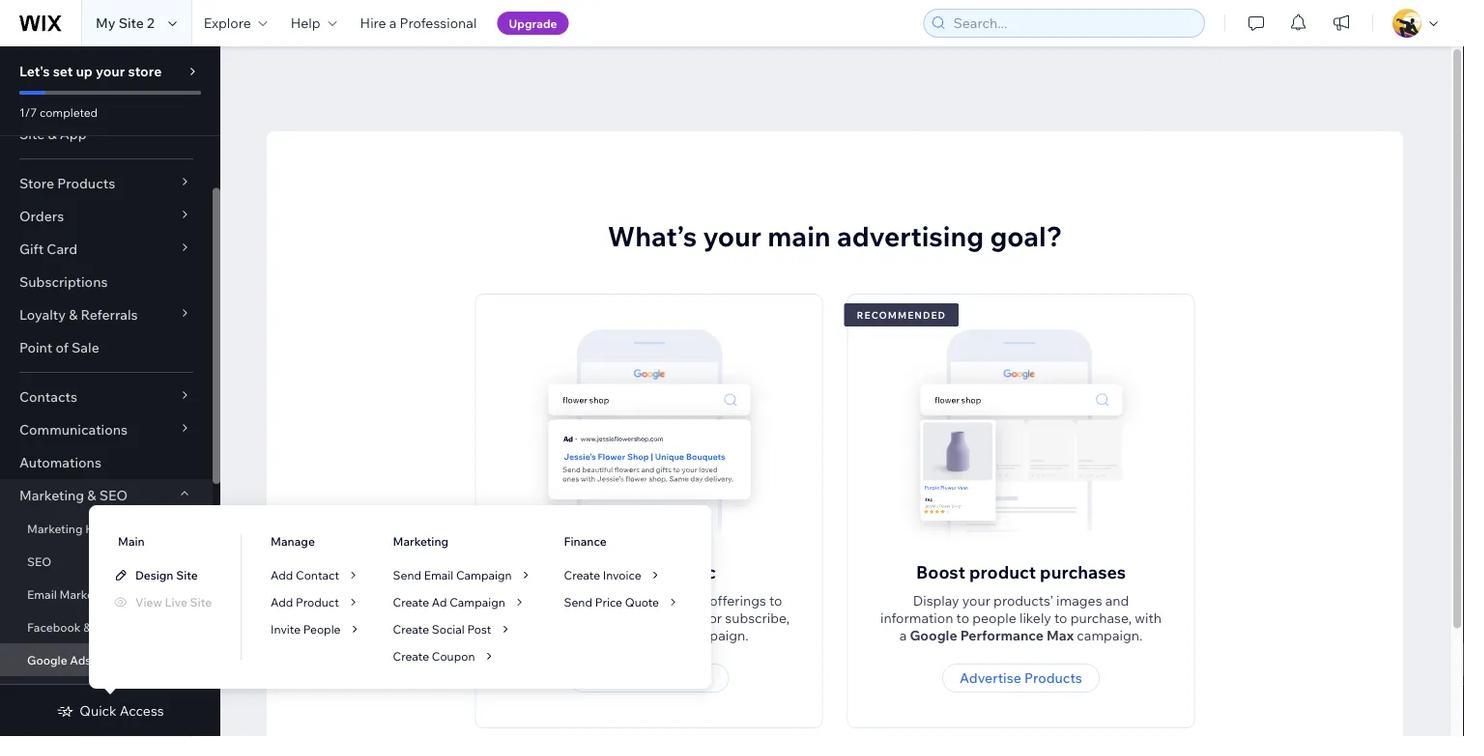 Task type: locate. For each thing, give the bounding box(es) containing it.
1 vertical spatial send
[[548, 596, 573, 609]]

to up max
[[1055, 609, 1068, 626]]

create
[[548, 571, 580, 584], [394, 596, 426, 609], [394, 620, 426, 633], [394, 644, 426, 657]]

marketing down marketing & seo
[[27, 522, 83, 536]]

1 horizontal spatial likely
[[1020, 609, 1052, 626]]

campaign up the create ad campaign button
[[451, 571, 501, 584]]

1 purchase, from the left
[[606, 609, 668, 626]]

0 vertical spatial email
[[422, 571, 448, 584]]

1 vertical spatial add
[[284, 596, 304, 609]]

create left ad
[[394, 596, 426, 609]]

0 vertical spatial ads
[[152, 620, 173, 635]]

seo down automations link
[[99, 487, 128, 504]]

0 horizontal spatial send
[[394, 571, 419, 584]]

let's set up your store
[[19, 63, 162, 80]]

marketing
[[19, 487, 84, 504], [27, 522, 83, 536], [394, 541, 444, 554], [60, 587, 115, 602]]

your right up
[[96, 63, 125, 80]]

2 horizontal spatial a
[[900, 627, 907, 644]]

marketing inside popup button
[[19, 487, 84, 504]]

1 horizontal spatial a
[[579, 627, 587, 644]]

campaign.
[[680, 627, 749, 644], [1077, 627, 1143, 644]]

campaign for send email campaign
[[451, 571, 501, 584]]

orders
[[19, 208, 64, 225]]

& for marketing
[[87, 487, 96, 504]]

2 add from the top
[[284, 596, 304, 609]]

1 vertical spatial email
[[27, 587, 57, 602]]

site for advertise
[[651, 670, 677, 687]]

0 vertical spatial send
[[394, 571, 419, 584]]

goal?
[[990, 219, 1063, 253]]

0 vertical spatial add
[[284, 571, 304, 584]]

add inside button
[[284, 571, 304, 584]]

0 vertical spatial seo
[[99, 487, 128, 504]]

purchase, inside 'display your products' images and information to people likely to purchase, with a'
[[1071, 609, 1132, 626]]

of
[[56, 339, 69, 356]]

your right the what's
[[703, 219, 762, 253]]

0 horizontal spatial advertise
[[587, 670, 648, 687]]

send for send price quote
[[548, 596, 573, 609]]

google down information at the bottom
[[910, 627, 958, 644]]

facebook
[[27, 620, 81, 635]]

1 horizontal spatial send
[[548, 596, 573, 609]]

0 vertical spatial google
[[910, 627, 958, 644]]

1 horizontal spatial people
[[973, 609, 1017, 626]]

campaign. down or
[[680, 627, 749, 644]]

send up create ad campaign
[[394, 571, 419, 584]]

site right design on the bottom left of page
[[199, 571, 218, 584]]

1 campaign. from the left
[[680, 627, 749, 644]]

my site 2
[[96, 15, 154, 31]]

create for create coupon
[[394, 644, 426, 657]]

site left page
[[651, 670, 677, 687]]

marketing home
[[27, 522, 118, 536]]

& inside popup button
[[48, 126, 57, 143]]

ads
[[152, 620, 173, 635], [70, 653, 91, 668]]

seo inside popup button
[[99, 487, 128, 504]]

& up home
[[87, 487, 96, 504]]

product
[[306, 596, 345, 609]]

1 horizontal spatial with
[[1135, 609, 1162, 626]]

1 horizontal spatial purchase,
[[1071, 609, 1132, 626]]

ads down facebook & instagram ads
[[70, 653, 91, 668]]

your down 'product'
[[963, 592, 991, 609]]

1 vertical spatial campaign
[[445, 596, 495, 609]]

likely up "google performance max campaign." on the right bottom of the page
[[1020, 609, 1052, 626]]

your inside sidebar element
[[96, 63, 125, 80]]

2 campaign. from the left
[[1077, 627, 1143, 644]]

email up ad
[[422, 571, 448, 584]]

main
[[146, 541, 170, 554]]

a down price
[[579, 627, 587, 644]]

0 vertical spatial main
[[768, 219, 831, 253]]

1 horizontal spatial main
[[768, 219, 831, 253]]

site
[[119, 15, 144, 31], [19, 126, 45, 143], [199, 571, 218, 584], [651, 670, 677, 687]]

& inside popup button
[[87, 487, 96, 504]]

1 horizontal spatial campaign.
[[1077, 627, 1143, 644]]

ads right instagram
[[152, 620, 173, 635]]

purchase, down business'
[[606, 609, 668, 626]]

0 horizontal spatial with
[[550, 627, 576, 644]]

0 horizontal spatial products
[[57, 175, 115, 192]]

people inside showcase your business' main offerings to people likely to purchase, book, or subscribe, with a
[[508, 609, 552, 626]]

1 likely from the left
[[555, 609, 587, 626]]

create down create social post
[[394, 644, 426, 657]]

products down max
[[1025, 670, 1083, 687]]

campaign up the post
[[445, 596, 495, 609]]

0 vertical spatial products
[[57, 175, 115, 192]]

your
[[96, 63, 125, 80], [703, 219, 762, 253], [583, 592, 612, 609], [963, 592, 991, 609]]

information
[[881, 609, 954, 626]]

& for site
[[48, 126, 57, 143]]

app
[[60, 126, 87, 143]]

create coupon button
[[394, 643, 489, 659]]

likely down price
[[555, 609, 587, 626]]

2 likely from the left
[[1020, 609, 1052, 626]]

campaign. down and
[[1077, 627, 1143, 644]]

people inside 'display your products' images and information to people likely to purchase, with a'
[[973, 609, 1017, 626]]

advertise inside advertise products button
[[960, 670, 1022, 687]]

purchase, inside showcase your business' main offerings to people likely to purchase, book, or subscribe, with a
[[606, 609, 668, 626]]

site left 2
[[119, 15, 144, 31]]

& right loyalty
[[69, 306, 78, 323]]

coupon
[[429, 644, 468, 657]]

0 horizontal spatial main
[[676, 592, 707, 609]]

add
[[284, 571, 304, 584], [284, 596, 304, 609]]

marketing for marketing & seo
[[19, 487, 84, 504]]

1 horizontal spatial email
[[422, 571, 448, 584]]

create coupon
[[394, 644, 468, 657]]

0 horizontal spatial email
[[27, 587, 57, 602]]

price
[[576, 596, 600, 609]]

loyalty & referrals
[[19, 306, 138, 323]]

send price quote button
[[548, 594, 654, 610]]

advertise
[[587, 670, 648, 687], [960, 670, 1022, 687]]

purchases
[[1040, 562, 1126, 583]]

1 advertise from the left
[[587, 670, 648, 687]]

your inside 'display your products' images and information to people likely to purchase, with a'
[[963, 592, 991, 609]]

your inside showcase your business' main offerings to people likely to purchase, book, or subscribe, with a
[[583, 592, 612, 609]]

send left price
[[548, 596, 573, 609]]

contacts button
[[0, 381, 213, 414]]

send email campaign
[[394, 571, 501, 584]]

a right hire
[[389, 15, 397, 31]]

& inside popup button
[[69, 306, 78, 323]]

up
[[76, 63, 93, 80]]

marketing down automations
[[19, 487, 84, 504]]

Search... field
[[948, 10, 1199, 37]]

products for store products
[[57, 175, 115, 192]]

marketing for marketing
[[394, 541, 444, 554]]

add for add product
[[284, 596, 304, 609]]

email up facebook
[[27, 587, 57, 602]]

automations
[[19, 454, 101, 471]]

a inside 'display your products' images and information to people likely to purchase, with a'
[[900, 627, 907, 644]]

1 horizontal spatial products
[[1025, 670, 1083, 687]]

1 horizontal spatial ads
[[152, 620, 173, 635]]

site inside popup button
[[19, 126, 45, 143]]

your for what's your main advertising goal?
[[703, 219, 762, 253]]

add contact
[[284, 571, 345, 584]]

1 add from the top
[[284, 571, 304, 584]]

& left app
[[48, 126, 57, 143]]

hire a professional
[[360, 15, 477, 31]]

your for showcase your business' main offerings to people likely to purchase, book, or subscribe, with a
[[583, 592, 612, 609]]

1 people from the left
[[508, 609, 552, 626]]

0 vertical spatial campaign
[[451, 571, 501, 584]]

site & app button
[[0, 118, 213, 151]]

add down the manage
[[284, 571, 304, 584]]

purchase, down and
[[1071, 609, 1132, 626]]

products inside popup button
[[57, 175, 115, 192]]

create up create coupon
[[394, 620, 426, 633]]

instagram
[[94, 620, 149, 635]]

0 horizontal spatial purchase,
[[606, 609, 668, 626]]

1 horizontal spatial google
[[910, 627, 958, 644]]

seo up email marketing
[[27, 555, 51, 569]]

what's your main advertising goal?
[[608, 219, 1063, 253]]

social
[[429, 620, 458, 633]]

store products button
[[0, 167, 213, 200]]

likely inside 'display your products' images and information to people likely to purchase, with a'
[[1020, 609, 1052, 626]]

marketing up send email campaign
[[394, 541, 444, 554]]

quote
[[603, 596, 633, 609]]

to up subscribe,
[[770, 592, 783, 609]]

advertise inside advertise site page button
[[587, 670, 648, 687]]

your for display your products' images and information to people likely to purchase, with a
[[963, 592, 991, 609]]

product
[[970, 562, 1037, 583]]

2 people from the left
[[973, 609, 1017, 626]]

&
[[48, 126, 57, 143], [69, 306, 78, 323], [87, 487, 96, 504], [83, 620, 91, 635]]

2 advertise from the left
[[960, 670, 1022, 687]]

2 purchase, from the left
[[1071, 609, 1132, 626]]

with inside showcase your business' main offerings to people likely to purchase, book, or subscribe, with a
[[550, 627, 576, 644]]

to down display
[[957, 609, 970, 626]]

gift card button
[[0, 233, 213, 266]]

advertise for product
[[960, 670, 1022, 687]]

what's
[[608, 219, 697, 253]]

1 horizontal spatial seo
[[99, 487, 128, 504]]

purchase,
[[606, 609, 668, 626], [1071, 609, 1132, 626]]

0 vertical spatial with
[[1135, 609, 1162, 626]]

with
[[1135, 609, 1162, 626], [550, 627, 576, 644]]

marketing inside "link"
[[27, 522, 83, 536]]

create up showcase
[[548, 571, 580, 584]]

recommended
[[857, 309, 947, 321]]

0 horizontal spatial likely
[[555, 609, 587, 626]]

1 vertical spatial products
[[1025, 670, 1083, 687]]

marketing & seo button
[[0, 480, 213, 512]]

1 vertical spatial with
[[550, 627, 576, 644]]

quick access
[[80, 703, 164, 720]]

create social post button
[[394, 619, 503, 634]]

showcase your business' main offerings to people likely to purchase, book, or subscribe, with a
[[508, 592, 790, 644]]

advertise down performance
[[960, 670, 1022, 687]]

add up the invite
[[284, 596, 304, 609]]

products inside button
[[1025, 670, 1083, 687]]

add inside 'button'
[[284, 596, 304, 609]]

products up the orders dropdown button
[[57, 175, 115, 192]]

0 horizontal spatial a
[[389, 15, 397, 31]]

likely inside showcase your business' main offerings to people likely to purchase, book, or subscribe, with a
[[555, 609, 587, 626]]

people down showcase
[[508, 609, 552, 626]]

your down invoice
[[583, 592, 612, 609]]

0 horizontal spatial ads
[[70, 653, 91, 668]]

campaign for create ad campaign
[[445, 596, 495, 609]]

advertise down showcase your business' main offerings to people likely to purchase, book, or subscribe, with a
[[587, 670, 648, 687]]

gift card
[[19, 241, 78, 258]]

google inside sidebar element
[[27, 653, 67, 668]]

0 horizontal spatial people
[[508, 609, 552, 626]]

& inside 'link'
[[83, 620, 91, 635]]

products
[[57, 175, 115, 192], [1025, 670, 1083, 687]]

completed
[[40, 105, 98, 119]]

& right facebook
[[83, 620, 91, 635]]

a down information at the bottom
[[900, 627, 907, 644]]

google down facebook
[[27, 653, 67, 668]]

a
[[389, 15, 397, 31], [579, 627, 587, 644], [900, 627, 907, 644]]

0 horizontal spatial campaign.
[[680, 627, 749, 644]]

1 vertical spatial google
[[27, 653, 67, 668]]

0 horizontal spatial seo
[[27, 555, 51, 569]]

1 vertical spatial main
[[676, 592, 707, 609]]

email
[[422, 571, 448, 584], [27, 587, 57, 602]]

google
[[910, 627, 958, 644], [27, 653, 67, 668]]

1 horizontal spatial advertise
[[960, 670, 1022, 687]]

people up performance
[[973, 609, 1017, 626]]

site down 1/7
[[19, 126, 45, 143]]

0 horizontal spatial google
[[27, 653, 67, 668]]



Task type: describe. For each thing, give the bounding box(es) containing it.
help
[[291, 15, 321, 31]]

orders button
[[0, 200, 213, 233]]

set
[[53, 63, 73, 80]]

point
[[19, 339, 53, 356]]

explore
[[204, 15, 251, 31]]

facebook & instagram ads link
[[0, 611, 213, 644]]

point of sale
[[19, 339, 99, 356]]

to down the send price quote
[[590, 609, 603, 626]]

marketing for marketing home
[[27, 522, 83, 536]]

sale
[[72, 339, 99, 356]]

2
[[147, 15, 154, 31]]

create for create invoice
[[548, 571, 580, 584]]

home
[[85, 522, 118, 536]]

invite people
[[284, 620, 347, 633]]

products for advertise products
[[1025, 670, 1083, 687]]

design site
[[162, 571, 218, 584]]

email marketing
[[27, 587, 115, 602]]

page
[[680, 670, 712, 687]]

subscribe,
[[725, 609, 790, 626]]

communications button
[[0, 414, 213, 447]]

my
[[96, 15, 116, 31]]

upgrade button
[[497, 12, 569, 35]]

add contact button
[[284, 570, 366, 586]]

advertise products
[[960, 670, 1083, 687]]

contact
[[306, 571, 345, 584]]

upgrade
[[509, 16, 558, 30]]

max
[[1047, 627, 1074, 644]]

add product button
[[284, 594, 366, 610]]

google ads link
[[0, 644, 213, 677]]

gift
[[19, 241, 44, 258]]

email inside button
[[422, 571, 448, 584]]

send email campaign button
[[394, 570, 522, 586]]

site for my
[[119, 15, 144, 31]]

ad
[[429, 596, 442, 609]]

a inside showcase your business' main offerings to people likely to purchase, book, or subscribe, with a
[[579, 627, 587, 644]]

google for google performance max campaign.
[[910, 627, 958, 644]]

create ad campaign button
[[394, 594, 516, 610]]

loyalty
[[19, 306, 66, 323]]

send price quote
[[548, 596, 633, 609]]

products'
[[994, 592, 1054, 609]]

email marketing link
[[0, 578, 213, 611]]

performance
[[961, 627, 1044, 644]]

professional
[[400, 15, 477, 31]]

display
[[913, 592, 960, 609]]

quick
[[80, 703, 117, 720]]

drive
[[582, 562, 627, 583]]

post
[[461, 620, 482, 633]]

advertise for site
[[587, 670, 648, 687]]

or
[[709, 609, 722, 626]]

display your products' images and information to people likely to purchase, with a
[[881, 592, 1162, 644]]

create for create ad campaign
[[394, 596, 426, 609]]

main inside showcase your business' main offerings to people likely to purchase, book, or subscribe, with a
[[676, 592, 707, 609]]

traffic
[[665, 562, 716, 583]]

1 vertical spatial seo
[[27, 555, 51, 569]]

& for facebook
[[83, 620, 91, 635]]

send for send email campaign
[[394, 571, 419, 584]]

sidebar element
[[0, 46, 220, 738]]

subscriptions link
[[0, 266, 213, 299]]

quick access button
[[56, 703, 164, 720]]

create ad campaign
[[394, 596, 495, 609]]

seo link
[[0, 545, 213, 578]]

images
[[1057, 592, 1103, 609]]

access
[[120, 703, 164, 720]]

design site button
[[141, 570, 218, 586]]

site & app
[[19, 126, 87, 143]]

business'
[[615, 592, 673, 609]]

a inside hire a professional link
[[389, 15, 397, 31]]

design
[[162, 571, 196, 584]]

create invoice
[[548, 571, 617, 584]]

google ads
[[27, 653, 91, 668]]

referrals
[[81, 306, 138, 323]]

contacts
[[19, 389, 77, 406]]

create invoice button
[[548, 570, 638, 586]]

create for create social post
[[394, 620, 426, 633]]

store
[[128, 63, 162, 80]]

hire
[[360, 15, 386, 31]]

advertise site page
[[587, 670, 712, 687]]

communications
[[19, 422, 128, 438]]

advertise site page button
[[569, 664, 729, 693]]

ads inside 'link'
[[152, 620, 173, 635]]

subscriptions
[[19, 274, 108, 291]]

1 vertical spatial ads
[[70, 653, 91, 668]]

invite
[[284, 620, 311, 633]]

boost
[[917, 562, 966, 583]]

1/7
[[19, 105, 37, 119]]

with inside 'display your products' images and information to people likely to purchase, with a'
[[1135, 609, 1162, 626]]

facebook & instagram ads
[[27, 620, 173, 635]]

advertising
[[837, 219, 984, 253]]

create social post
[[394, 620, 482, 633]]

email inside sidebar element
[[27, 587, 57, 602]]

marketing home link
[[0, 512, 213, 545]]

offerings
[[710, 592, 767, 609]]

invoice
[[583, 571, 617, 584]]

site for design
[[199, 571, 218, 584]]

loyalty & referrals button
[[0, 299, 213, 332]]

book,
[[671, 609, 706, 626]]

card
[[47, 241, 78, 258]]

google for google ads
[[27, 653, 67, 668]]

google performance max campaign.
[[910, 627, 1143, 644]]

marketing & seo
[[19, 487, 128, 504]]

point of sale link
[[0, 332, 213, 365]]

marketing up facebook & instagram ads
[[60, 587, 115, 602]]

let's
[[19, 63, 50, 80]]

& for loyalty
[[69, 306, 78, 323]]

boost product purchases
[[917, 562, 1126, 583]]

and
[[1106, 592, 1130, 609]]

showcase
[[516, 592, 580, 609]]

invite people button
[[284, 619, 368, 634]]

add for add contact
[[284, 571, 304, 584]]



Task type: vqa. For each thing, say whether or not it's contained in the screenshot.
right purchase,
yes



